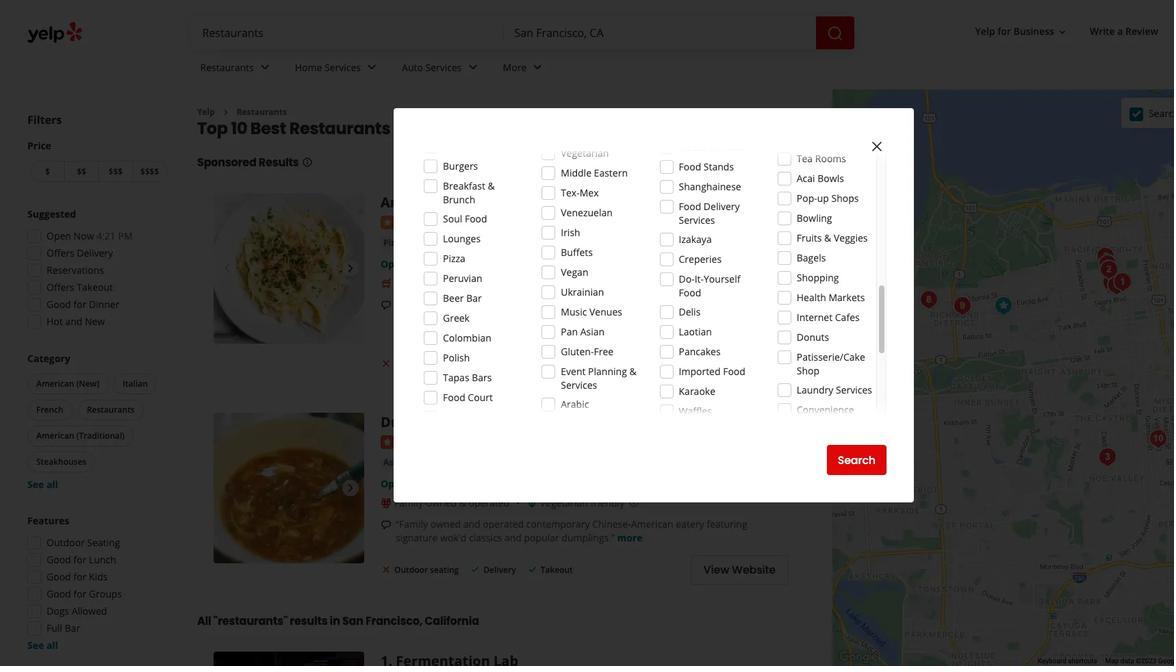 Task type: vqa. For each thing, say whether or not it's contained in the screenshot.
MY
yes



Task type: locate. For each thing, give the bounding box(es) containing it.
0 vertical spatial view website
[[704, 357, 776, 372]]

nono image
[[1099, 269, 1126, 297]]

seating for east
[[430, 358, 459, 370]]

view for dumpling baby china bistro
[[704, 563, 730, 578]]

1 horizontal spatial pm
[[458, 258, 473, 271]]

0 horizontal spatial more
[[434, 325, 460, 338]]

see all down full
[[27, 639, 58, 652]]

pizza. up the
[[459, 298, 484, 311]]

website down "featuring"
[[732, 563, 776, 578]]

vegetarian for vegetarian
[[561, 147, 609, 160]]

seating down wok'd
[[430, 564, 459, 576]]

offers down reservations
[[47, 281, 74, 294]]

$
[[45, 166, 50, 177]]

slideshow element for dumpling
[[214, 413, 364, 564]]

shop
[[797, 364, 820, 377]]

reservations
[[47, 264, 104, 277]]

fermentation lab image
[[1110, 269, 1137, 296]]

italian for leftmost italian button
[[123, 378, 148, 390]]

1 vertical spatial california
[[425, 614, 479, 629]]

& right the fruits
[[825, 232, 832, 245]]

1 view from the top
[[704, 357, 730, 372]]

for up good for kids
[[74, 553, 86, 566]]

music
[[561, 305, 587, 319]]

1 seating from the top
[[430, 358, 459, 370]]

see all down steakhouses button
[[27, 478, 58, 491]]

and down feeling
[[674, 312, 691, 325]]

2 offers from the top
[[47, 281, 74, 294]]

0 vertical spatial italian
[[415, 237, 442, 249]]

0 horizontal spatial bar
[[65, 622, 80, 635]]

operated inside "family owned and operated contemporary chinese-american eatery featuring signature wok'd classics and popular dumplings."
[[483, 518, 524, 531]]

services for laundry services
[[836, 384, 873, 397]]

yelp left "business" at the top
[[976, 25, 996, 38]]

all left the so at the top right of page
[[731, 298, 742, 311]]

offers takeout
[[47, 281, 113, 294]]

for down good for lunch
[[74, 571, 86, 584]]

search inside button
[[838, 452, 876, 468]]

1 slideshow element from the top
[[214, 193, 364, 344]]

friendly up chinese-
[[591, 496, 625, 509]]

keyboard shortcuts
[[1038, 658, 1098, 665]]

see all for features
[[27, 639, 58, 652]]

vegetarian
[[561, 147, 609, 160], [540, 496, 588, 509]]

2 website from the top
[[732, 563, 776, 578]]

view website for dumpling baby china bistro
[[704, 563, 776, 578]]

1 vertical spatial vegetarian
[[540, 496, 588, 509]]

groups
[[89, 588, 122, 601]]

previous image for dumpling baby china bistro
[[219, 480, 236, 497]]

for for business
[[998, 25, 1012, 38]]

1 horizontal spatial yelp
[[976, 25, 996, 38]]

0 vertical spatial friendly
[[553, 277, 587, 290]]

1 vertical spatial more
[[617, 531, 643, 544]]

cloudkitchens
[[581, 193, 679, 212]]

takeout inside group
[[77, 281, 113, 294]]

0 vertical spatial seating
[[430, 358, 459, 370]]

None search field
[[191, 16, 857, 49]]

for for lunch
[[74, 553, 86, 566]]

vegetarian inside search dialog
[[561, 147, 609, 160]]

the
[[610, 312, 625, 325]]

slideshow element
[[214, 193, 364, 344], [214, 413, 364, 564]]

0 horizontal spatial italian button
[[114, 374, 157, 395]]

see all button down full
[[27, 639, 58, 652]]

user actions element
[[965, 19, 1175, 47]]

vegetarian up the middle
[[561, 147, 609, 160]]

2 vertical spatial delivery
[[484, 564, 516, 576]]

1 horizontal spatial more link
[[617, 531, 643, 544]]

family-
[[395, 496, 427, 509]]

0 horizontal spatial at
[[563, 193, 577, 212]]

hotels & travel
[[679, 140, 747, 153]]

outdoor for amici's
[[395, 358, 428, 370]]

0 horizontal spatial more link
[[434, 325, 460, 338]]

0 vertical spatial see
[[27, 478, 44, 491]]

2 16 checkmark v2 image from the left
[[527, 564, 538, 575]]

1 vertical spatial pm
[[458, 258, 473, 271]]

& up coast
[[488, 179, 495, 192]]

karaoke
[[679, 385, 716, 398]]

& inside breakfast & brunch
[[488, 179, 495, 192]]

view up karaoke
[[704, 357, 730, 372]]

1 previous image from the top
[[219, 261, 236, 277]]

see all button
[[27, 478, 58, 491], [27, 639, 58, 652]]

keyboard
[[1038, 658, 1067, 665]]

2 view website link from the top
[[691, 555, 789, 585]]

info icon image
[[591, 278, 602, 288], [591, 278, 602, 288], [629, 497, 640, 508], [629, 497, 640, 508]]

1 website from the top
[[732, 357, 776, 372]]

price group
[[27, 139, 170, 185]]

1 vertical spatial offers
[[47, 281, 74, 294]]

0 vertical spatial search
[[1149, 107, 1175, 120]]

home services link
[[284, 49, 391, 89]]

food delivery services
[[679, 200, 740, 227]]

home
[[295, 61, 322, 74]]

0 vertical spatial website
[[732, 357, 776, 372]]

16 close v2 image for amici's east coast pizzeria at cloudkitchens soma
[[381, 358, 392, 369]]

california
[[559, 117, 640, 140], [425, 614, 479, 629]]

1 vertical spatial 16 close v2 image
[[381, 564, 392, 575]]

owned up "family
[[427, 496, 457, 509]]

1 24 chevron down v2 image from the left
[[257, 59, 273, 76]]

write
[[1090, 25, 1116, 38]]

all down full
[[47, 639, 58, 652]]

0 horizontal spatial san
[[342, 614, 364, 629]]

1 horizontal spatial 16 checkmark v2 image
[[527, 564, 538, 575]]

0 vertical spatial all
[[731, 298, 742, 311]]

4 good from the top
[[47, 588, 71, 601]]

0 vertical spatial delivery
[[704, 200, 740, 213]]

1 horizontal spatial 24 chevron down v2 image
[[465, 59, 481, 76]]

view
[[704, 357, 730, 372], [704, 563, 730, 578]]

good for dinner
[[47, 298, 119, 311]]

& for fruits
[[825, 232, 832, 245]]

0 horizontal spatial delivery
[[77, 247, 113, 260]]

filters
[[27, 112, 62, 127]]

acai
[[797, 172, 816, 185]]

1 vertical spatial francisco,
[[366, 614, 423, 629]]

16 info v2 image
[[302, 157, 313, 168]]

1 16 checkmark v2 image from the left
[[470, 564, 481, 575]]

auto services link
[[391, 49, 492, 89]]

hot and new
[[47, 315, 105, 328]]

brunch
[[443, 193, 476, 206]]

1 vertical spatial outdoor seating
[[395, 564, 459, 576]]

2 vertical spatial group
[[23, 514, 170, 653]]

16 close v2 image
[[381, 358, 392, 369], [381, 564, 392, 575]]

pizza down mission on the top left
[[443, 252, 466, 265]]

at inside "i love amici's pizza. it's consistently delicious. today, i'm not feeling well at all so i ordered a pizza. the delivery guy came through the front gate and disappeared with my order…"
[[720, 298, 729, 311]]

san up burgers
[[437, 117, 468, 140]]

16 chevron right v2 image
[[220, 107, 231, 118]]

see
[[27, 478, 44, 491], [27, 639, 44, 652]]

asian fusion link
[[381, 456, 438, 470]]

1 vertical spatial asian
[[384, 457, 406, 468]]

1 vertical spatial website
[[732, 563, 776, 578]]

veggies
[[834, 232, 868, 245]]

previous image for amici's east coast pizzeria at cloudkitchens soma
[[219, 261, 236, 277]]

price
[[27, 139, 51, 152]]

services inside event planning & services
[[561, 379, 597, 392]]

0 vertical spatial open
[[47, 229, 71, 242]]

services right home at the top left
[[325, 61, 361, 74]]

1 vertical spatial italian
[[123, 378, 148, 390]]

see all button for features
[[27, 639, 58, 652]]

next image
[[342, 480, 359, 497]]

0 horizontal spatial asian
[[384, 457, 406, 468]]

2 slideshow element from the top
[[214, 413, 364, 564]]

lunch
[[89, 553, 116, 566]]

italian inside group
[[123, 378, 148, 390]]

16 close v2 image down 16 speech v2 icon
[[381, 358, 392, 369]]

outdoor seating
[[395, 358, 459, 370], [395, 564, 459, 576]]

0 vertical spatial view
[[704, 357, 730, 372]]

court
[[468, 391, 493, 404]]

friendly
[[553, 277, 587, 290], [591, 496, 625, 509]]

francisco, down more link
[[471, 117, 556, 140]]

bar left it's
[[467, 292, 482, 305]]

0 vertical spatial owned
[[427, 496, 457, 509]]

soma
[[683, 193, 723, 212]]

& right planning
[[630, 365, 637, 378]]

1 16 close v2 image from the top
[[381, 358, 392, 369]]

outdoor for dumpling
[[395, 564, 428, 576]]

see all button down steakhouses button
[[27, 478, 58, 491]]

0 horizontal spatial 24 chevron down v2 image
[[364, 59, 380, 76]]

tex-mex
[[561, 186, 599, 199]]

1 horizontal spatial search
[[1149, 107, 1175, 120]]

food inside do-it-yourself food
[[679, 286, 702, 299]]

outdoor down the signature on the left of the page
[[395, 564, 428, 576]]

2 seating from the top
[[430, 564, 459, 576]]

delivery down classics
[[484, 564, 516, 576]]

more down chinese-
[[617, 531, 643, 544]]

restaurants up 16 chevron right v2 image
[[200, 61, 254, 74]]

1 vertical spatial pizza
[[443, 252, 466, 265]]

italian button up restaurants button
[[114, 374, 157, 395]]

health markets
[[797, 291, 865, 304]]

1 vertical spatial italian button
[[114, 374, 157, 395]]

$$ button
[[64, 161, 98, 182]]

i
[[757, 298, 760, 311]]

restaurants link up 16 chevron right v2 image
[[189, 49, 284, 89]]

pm
[[118, 229, 133, 242], [458, 258, 473, 271]]

0 vertical spatial more link
[[434, 325, 460, 338]]

service
[[435, 277, 466, 290]]

16 checkmark v2 image down classics
[[470, 564, 481, 575]]

outdoor up good for lunch
[[47, 536, 85, 549]]

outdoor seating for dumpling
[[395, 564, 459, 576]]

24 chevron down v2 image inside auto services link
[[465, 59, 481, 76]]

delivery
[[704, 200, 740, 213], [77, 247, 113, 260], [484, 564, 516, 576]]

french button
[[27, 400, 72, 421]]

& for hotels
[[710, 140, 717, 153]]

1 horizontal spatial italian
[[415, 237, 442, 249]]

previous image
[[219, 261, 236, 277], [219, 480, 236, 497]]

1 horizontal spatial more
[[617, 531, 643, 544]]

& for breakfast
[[488, 179, 495, 192]]

2 16 close v2 image from the top
[[381, 564, 392, 575]]

16 vegetarian v2 image
[[527, 498, 538, 509]]

shopping
[[797, 271, 839, 284]]

16 close v2 image down 16 speech v2 image
[[381, 564, 392, 575]]

fusion
[[408, 457, 435, 468]]

for left "business" at the top
[[998, 25, 1012, 38]]

pm right the 4:21
[[118, 229, 133, 242]]

0 vertical spatial san
[[437, 117, 468, 140]]

1 vertical spatial group
[[25, 352, 170, 492]]

bowls
[[818, 172, 844, 185]]

for for groups
[[74, 588, 86, 601]]

internet
[[797, 311, 833, 324]]

bar for full bar
[[65, 622, 80, 635]]

offers for offers delivery
[[47, 247, 74, 260]]

american inside "family owned and operated contemporary chinese-american eatery featuring signature wok'd classics and popular dumplings."
[[631, 518, 674, 531]]

takeout down gluten-
[[541, 358, 573, 370]]

more link down greek
[[434, 325, 460, 338]]

event planning & services
[[561, 365, 637, 392]]

delivery for offers delivery
[[77, 247, 113, 260]]

feeling
[[668, 298, 698, 311]]

0 vertical spatial restaurants link
[[189, 49, 284, 89]]

owned inside "family owned and operated contemporary chinese-american eatery featuring signature wok'd classics and popular dumplings."
[[431, 518, 461, 531]]

yelp inside button
[[976, 25, 996, 38]]

16 speech v2 image
[[381, 300, 392, 311]]

2 previous image from the top
[[219, 480, 236, 497]]

tea rooms
[[797, 152, 847, 165]]

acai bowls
[[797, 172, 844, 185]]

1 outdoor seating from the top
[[395, 358, 459, 370]]

well
[[700, 298, 718, 311]]

0 vertical spatial see all button
[[27, 478, 58, 491]]

2 see from the top
[[27, 639, 44, 652]]

the snug image
[[1093, 243, 1120, 271]]

bar
[[467, 292, 482, 305], [65, 622, 80, 635]]

& up wok'd
[[459, 496, 466, 509]]

services right auto
[[426, 61, 462, 74]]

pizza. down amici's
[[442, 312, 468, 325]]

1 vertical spatial operated
[[483, 518, 524, 531]]

services down soma
[[679, 214, 715, 227]]

owned for "family
[[431, 518, 461, 531]]

for down 'offers takeout'
[[74, 298, 86, 311]]

search button
[[827, 445, 887, 475]]

24 chevron down v2 image left home at the top left
[[257, 59, 273, 76]]

2 24 chevron down v2 image from the left
[[465, 59, 481, 76]]

24 chevron down v2 image
[[257, 59, 273, 76], [465, 59, 481, 76]]

website for dumpling baby china bistro
[[732, 563, 776, 578]]

view website link down disappeared
[[691, 349, 789, 380]]

2 good from the top
[[47, 553, 71, 566]]

0 horizontal spatial francisco,
[[366, 614, 423, 629]]

0 vertical spatial see all
[[27, 478, 58, 491]]

delivery down shanghainese
[[704, 200, 740, 213]]

seating for baby
[[430, 564, 459, 576]]

2 view website from the top
[[704, 563, 776, 578]]

1 view website link from the top
[[691, 349, 789, 380]]

imported
[[679, 365, 721, 378]]

open down suggested
[[47, 229, 71, 242]]

convenience stores
[[797, 403, 855, 430]]

goog
[[1159, 658, 1175, 665]]

see all
[[27, 478, 58, 491], [27, 639, 58, 652]]

offers delivery
[[47, 247, 113, 260]]

16 checkmark v2 image
[[470, 564, 481, 575], [527, 564, 538, 575]]

restaurants
[[200, 61, 254, 74], [237, 106, 287, 118], [289, 117, 391, 140], [87, 404, 135, 416]]

more link down chinese-
[[617, 531, 643, 544]]

2 outdoor seating from the top
[[395, 564, 459, 576]]

1 vertical spatial see all button
[[27, 639, 58, 652]]

so
[[744, 298, 754, 311]]

pop-up shops
[[797, 192, 859, 205]]

google image
[[836, 649, 882, 666]]

1 vertical spatial seating
[[430, 564, 459, 576]]

2 horizontal spatial delivery
[[704, 200, 740, 213]]

0 vertical spatial pizza.
[[459, 298, 484, 311]]

restaurants up (traditional)
[[87, 404, 135, 416]]

owned up wok'd
[[431, 518, 461, 531]]

vegetarian for vegetarian friendly
[[540, 496, 588, 509]]

1 see all from the top
[[27, 478, 58, 491]]

san right in
[[342, 614, 364, 629]]

1 24 chevron down v2 image from the left
[[364, 59, 380, 76]]

and right the hot
[[65, 315, 82, 328]]

american down category
[[36, 378, 74, 390]]

16 catering v2 image
[[381, 278, 392, 289]]

auto services
[[402, 61, 462, 74]]

1 horizontal spatial san
[[437, 117, 468, 140]]

16 family owned v2 image
[[381, 498, 392, 509]]

1 vertical spatial see all
[[27, 639, 58, 652]]

0 vertical spatial vegetarian
[[561, 147, 609, 160]]

greek
[[443, 312, 470, 325]]

restaurants link right 16 chevron right v2 image
[[237, 106, 287, 118]]

takeout up the dinner
[[77, 281, 113, 294]]

american down french button
[[36, 430, 74, 442]]

1 horizontal spatial friendly
[[591, 496, 625, 509]]

view down "featuring"
[[704, 563, 730, 578]]

1 vertical spatial outdoor
[[47, 536, 85, 549]]

group
[[23, 208, 170, 333], [25, 352, 170, 492], [23, 514, 170, 653]]

american left "eatery"
[[631, 518, 674, 531]]

outdoor seating up tapas
[[395, 358, 459, 370]]

results
[[259, 155, 299, 171]]

24 chevron down v2 image for home services
[[364, 59, 380, 76]]

0 vertical spatial takeout
[[77, 281, 113, 294]]

2 view from the top
[[704, 563, 730, 578]]

food down shanghainese
[[679, 200, 702, 213]]

marufuku ramen image
[[1103, 272, 1131, 299]]

1 horizontal spatial at
[[720, 298, 729, 311]]

search image
[[827, 25, 844, 42]]

all down steakhouses button
[[47, 478, 58, 491]]

italian up the open until 10:00 pm
[[415, 237, 442, 249]]

american inside button
[[36, 378, 74, 390]]

creperies
[[679, 253, 722, 266]]

4:21
[[97, 229, 116, 242]]

pizza inside button
[[384, 237, 404, 249]]

food down do-
[[679, 286, 702, 299]]

24 chevron down v2 image inside home services link
[[364, 59, 380, 76]]

1 vertical spatial open
[[381, 258, 407, 271]]

laundry services
[[797, 384, 873, 397]]

tea
[[797, 152, 813, 165]]

friendly up the delicious.
[[553, 277, 587, 290]]

1 vertical spatial bar
[[65, 622, 80, 635]]

24 chevron down v2 image left auto
[[364, 59, 380, 76]]

eatery
[[676, 518, 705, 531]]

0 vertical spatial outdoor seating
[[395, 358, 459, 370]]

24 chevron down v2 image right 'auto services'
[[465, 59, 481, 76]]

offers up reservations
[[47, 247, 74, 260]]

24 chevron down v2 image
[[364, 59, 380, 76], [530, 59, 546, 76]]

0 horizontal spatial italian
[[123, 378, 148, 390]]

24 chevron down v2 image inside more link
[[530, 59, 546, 76]]

0 horizontal spatial 16 checkmark v2 image
[[470, 564, 481, 575]]

group containing suggested
[[23, 208, 170, 333]]

0 horizontal spatial 24 chevron down v2 image
[[257, 59, 273, 76]]

0 vertical spatial more
[[434, 325, 460, 338]]

1 vertical spatial view website
[[704, 563, 776, 578]]

1 vertical spatial more link
[[617, 531, 643, 544]]

italian button up the open until 10:00 pm
[[412, 236, 445, 250]]

yelp for yelp for business
[[976, 25, 996, 38]]

1 offers from the top
[[47, 247, 74, 260]]

bar inside group
[[65, 622, 80, 635]]

francisco, right in
[[366, 614, 423, 629]]

services inside 'food delivery services'
[[679, 214, 715, 227]]

2 see all button from the top
[[27, 639, 58, 652]]

1 vertical spatial american
[[36, 430, 74, 442]]

services down patisserie/cake shop
[[836, 384, 873, 397]]

american for american (traditional)
[[36, 430, 74, 442]]

1 horizontal spatial asian
[[581, 325, 605, 338]]

venues
[[590, 305, 623, 319]]

good up dogs
[[47, 588, 71, 601]]

open up 16 catering v2 image
[[381, 258, 407, 271]]

it's
[[487, 298, 499, 311]]

1 vertical spatial yelp
[[197, 106, 215, 118]]

0 vertical spatial pm
[[118, 229, 133, 242]]

open up 16 family owned v2 image
[[381, 477, 407, 490]]

open for until
[[381, 258, 407, 271]]

1 view website from the top
[[704, 357, 776, 372]]

contemporary
[[527, 518, 590, 531]]

and up classics
[[464, 518, 481, 531]]

website down "with"
[[732, 357, 776, 372]]

business categories element
[[189, 49, 1175, 89]]

stands
[[704, 160, 734, 173]]

view website for amici's east coast pizzeria at cloudkitchens soma
[[704, 357, 776, 372]]

and
[[674, 312, 691, 325], [65, 315, 82, 328], [464, 518, 481, 531], [505, 531, 522, 544]]

american inside button
[[36, 430, 74, 442]]

2 vertical spatial american
[[631, 518, 674, 531]]

24 chevron down v2 image inside restaurants link
[[257, 59, 273, 76]]

1 vertical spatial slideshow element
[[214, 413, 364, 564]]

food inside 'food delivery services'
[[679, 200, 702, 213]]

1 see all button from the top
[[27, 478, 58, 491]]

asian left fusion
[[384, 457, 406, 468]]

0 vertical spatial bar
[[467, 292, 482, 305]]

bar inside search dialog
[[467, 292, 482, 305]]

american (new)
[[36, 378, 99, 390]]

markets
[[829, 291, 865, 304]]

outdoor down order…" on the left of page
[[395, 358, 428, 370]]

view website link down "featuring"
[[691, 555, 789, 585]]

0 horizontal spatial pizza
[[384, 237, 404, 249]]

for inside button
[[998, 25, 1012, 38]]

more down greek
[[434, 325, 460, 338]]

1 horizontal spatial california
[[559, 117, 640, 140]]

yelp for yelp link
[[197, 106, 215, 118]]

1 see from the top
[[27, 478, 44, 491]]

american (traditional) button
[[27, 426, 134, 447]]

amici's east coast pizzeria at cloudkitchens soma link
[[381, 193, 723, 212]]

0 horizontal spatial search
[[838, 452, 876, 468]]

pizza down 3.1 star rating image on the left top of page
[[384, 237, 404, 249]]

delivery inside 'food delivery services'
[[704, 200, 740, 213]]

good for kids
[[47, 571, 108, 584]]

dumplings."
[[562, 531, 615, 544]]

asian down 'through'
[[581, 325, 605, 338]]

4.3 star rating image
[[381, 435, 455, 449]]

all
[[197, 614, 211, 629]]

2 24 chevron down v2 image from the left
[[530, 59, 546, 76]]

see for features
[[27, 639, 44, 652]]

arabic
[[561, 398, 589, 411]]

seating up tapas
[[430, 358, 459, 370]]

services
[[325, 61, 361, 74], [426, 61, 462, 74], [679, 214, 715, 227], [561, 379, 597, 392], [836, 384, 873, 397]]

a down amici's
[[435, 312, 440, 325]]

delivery down open now 4:21 pm
[[77, 247, 113, 260]]

good for lunch
[[47, 553, 116, 566]]

2 see all from the top
[[27, 639, 58, 652]]

0 vertical spatial previous image
[[219, 261, 236, 277]]

memento sf image
[[1095, 444, 1122, 471]]

eastern
[[594, 166, 628, 179]]

all for features
[[47, 639, 58, 652]]

1 vertical spatial previous image
[[219, 480, 236, 497]]

and inside "i love amici's pizza. it's consistently delicious. today, i'm not feeling well at all so i ordered a pizza. the delivery guy came through the front gate and disappeared with my order…"
[[674, 312, 691, 325]]

at
[[563, 193, 577, 212], [720, 298, 729, 311]]

0 vertical spatial view website link
[[691, 349, 789, 380]]

0 horizontal spatial a
[[435, 312, 440, 325]]

good up good for kids
[[47, 553, 71, 566]]

0 vertical spatial 16 close v2 image
[[381, 358, 392, 369]]

0 vertical spatial francisco,
[[471, 117, 556, 140]]

good up the hot
[[47, 298, 71, 311]]

group containing features
[[23, 514, 170, 653]]

takeout down popular
[[541, 564, 573, 576]]

1 good from the top
[[47, 298, 71, 311]]

good for good for dinner
[[47, 298, 71, 311]]

good down good for lunch
[[47, 571, 71, 584]]

food down hotels on the top right of page
[[679, 160, 702, 173]]

services down event
[[561, 379, 597, 392]]

3 good from the top
[[47, 571, 71, 584]]

pm up peruvian
[[458, 258, 473, 271]]

coast
[[465, 193, 503, 212]]

view website down "featuring"
[[704, 563, 776, 578]]

2 vertical spatial outdoor
[[395, 564, 428, 576]]

1 horizontal spatial 24 chevron down v2 image
[[530, 59, 546, 76]]

dumpling story image
[[1095, 251, 1122, 278]]



Task type: describe. For each thing, give the bounding box(es) containing it.
map region
[[766, 0, 1175, 666]]

0 vertical spatial california
[[559, 117, 640, 140]]

close image
[[869, 138, 886, 155]]

open for now
[[47, 229, 71, 242]]

family-owned & operated
[[395, 496, 510, 509]]

event
[[561, 365, 586, 378]]

amici's
[[425, 298, 456, 311]]

lounges
[[443, 232, 481, 245]]

10
[[231, 117, 247, 140]]

view for amici's east coast pizzeria at cloudkitchens soma
[[704, 357, 730, 372]]

a inside "i love amici's pizza. it's consistently delicious. today, i'm not feeling well at all so i ordered a pizza. the delivery guy came through the front gate and disappeared with my order…"
[[435, 312, 440, 325]]

outdoor seating for amici's
[[395, 358, 459, 370]]

amici's east coast pizzeria at cloudkitchens soma image
[[214, 193, 364, 344]]

pan asian
[[561, 325, 605, 338]]

1 vertical spatial takeout
[[541, 358, 573, 370]]

bento peak image
[[949, 292, 977, 320]]

guy
[[527, 312, 543, 325]]

vegan
[[561, 266, 589, 279]]

$$$
[[109, 166, 123, 177]]

french
[[36, 404, 63, 416]]

website for amici's east coast pizzeria at cloudkitchens soma
[[732, 357, 776, 372]]

map
[[1106, 658, 1119, 665]]

venezuelan
[[561, 206, 613, 219]]

it-
[[695, 273, 704, 286]]

data
[[1121, 658, 1135, 665]]

view website link for amici's east coast pizzeria at cloudkitchens soma
[[691, 349, 789, 380]]

outdoor inside group
[[47, 536, 85, 549]]

for for kids
[[74, 571, 86, 584]]

good for good for kids
[[47, 571, 71, 584]]

auto
[[402, 61, 423, 74]]

consistently
[[502, 298, 555, 311]]

16 checkmark v2 image for delivery
[[470, 564, 481, 575]]

2 vertical spatial open
[[381, 477, 407, 490]]

operated for and
[[483, 518, 524, 531]]

more for pizzeria
[[434, 325, 460, 338]]

"i
[[396, 298, 402, 311]]

beer bar
[[443, 292, 482, 305]]

see for category
[[27, 478, 44, 491]]

until
[[409, 258, 429, 271]]

izakaya
[[679, 233, 712, 246]]

irish
[[561, 226, 581, 239]]

baby
[[451, 413, 485, 432]]

restaurants right 16 chevron right v2 image
[[237, 106, 287, 118]]

review
[[1126, 25, 1159, 38]]

pm for open now 4:21 pm
[[118, 229, 133, 242]]

bottega image
[[1145, 425, 1173, 453]]

see all button for category
[[27, 478, 58, 491]]

$$$ button
[[98, 161, 132, 182]]

services for auto services
[[426, 61, 462, 74]]

16 close v2 image for dumpling baby china bistro
[[381, 564, 392, 575]]

shanghainese
[[679, 180, 742, 193]]

restaurants inside button
[[87, 404, 135, 416]]

owned for family-
[[427, 496, 457, 509]]

operated for &
[[469, 496, 510, 509]]

large group friendly
[[496, 277, 587, 290]]

soul food
[[443, 212, 487, 225]]

lokma image
[[916, 286, 943, 314]]

dumpling baby china bistro image
[[214, 413, 364, 564]]

more link for bistro
[[617, 531, 643, 544]]

write a review
[[1090, 25, 1159, 38]]

all for category
[[47, 478, 58, 491]]

ordered
[[396, 312, 432, 325]]

(19
[[477, 215, 490, 228]]

not
[[650, 298, 665, 311]]

16 speech v2 image
[[381, 520, 392, 531]]

free
[[594, 345, 614, 358]]

$ button
[[30, 161, 64, 182]]

yourself
[[704, 273, 741, 286]]

with
[[752, 312, 771, 325]]

open now 4:21 pm
[[47, 229, 133, 242]]

good for good for lunch
[[47, 553, 71, 566]]

east
[[432, 193, 461, 212]]

beer
[[443, 292, 464, 305]]

american for american (new)
[[36, 378, 74, 390]]

gluten-free
[[561, 345, 614, 358]]

search dialog
[[0, 0, 1175, 666]]

pop-
[[797, 192, 818, 205]]

classics
[[469, 531, 502, 544]]

1 vertical spatial friendly
[[591, 496, 625, 509]]

middle
[[561, 166, 592, 179]]

stores
[[797, 417, 825, 430]]

"family
[[396, 518, 428, 531]]

asian inside button
[[384, 457, 406, 468]]

yelp for business button
[[970, 19, 1074, 44]]

0 vertical spatial at
[[563, 193, 577, 212]]

food right imported
[[723, 365, 746, 378]]

sponsored
[[197, 155, 257, 171]]

more for bistro
[[617, 531, 643, 544]]

my
[[774, 312, 787, 325]]

for for dinner
[[74, 298, 86, 311]]

pizza link
[[381, 236, 407, 250]]

middle eastern
[[561, 166, 628, 179]]

kids
[[89, 571, 108, 584]]

delivery for food delivery services
[[704, 200, 740, 213]]

group containing category
[[25, 352, 170, 492]]

delivery
[[489, 312, 524, 325]]

signature
[[396, 531, 438, 544]]

pm for open until 10:00 pm
[[458, 258, 473, 271]]

patisserie/cake shop
[[797, 351, 866, 377]]

1 vertical spatial restaurants link
[[237, 106, 287, 118]]

food down coast
[[465, 212, 487, 225]]

$$$$ button
[[132, 161, 167, 182]]

patisserie/cake
[[797, 351, 866, 364]]

asian inside search dialog
[[581, 325, 605, 338]]

view website link for dumpling baby china bistro
[[691, 555, 789, 585]]

planning
[[588, 365, 627, 378]]

burgers
[[443, 160, 478, 173]]

internet cafes
[[797, 311, 860, 324]]

dumpling baby china bistro image
[[990, 292, 1018, 320]]

1 vertical spatial san
[[342, 614, 364, 629]]

good for good for groups
[[47, 588, 71, 601]]

home services
[[295, 61, 361, 74]]

see all for category
[[27, 478, 58, 491]]

(19 reviews) link
[[477, 214, 530, 229]]

0 vertical spatial a
[[1118, 25, 1124, 38]]

0 horizontal spatial california
[[425, 614, 479, 629]]

featuring
[[707, 518, 748, 531]]

24 chevron down v2 image for restaurants
[[257, 59, 273, 76]]

imported food
[[679, 365, 746, 378]]

slideshow element for amici's
[[214, 193, 364, 344]]

0 vertical spatial italian button
[[412, 236, 445, 250]]

group
[[524, 277, 550, 290]]

more link for pizzeria
[[434, 325, 460, 338]]

services for home services
[[325, 61, 361, 74]]

waffles
[[679, 405, 712, 418]]

3.1 star rating image
[[381, 216, 455, 230]]

little shucker image
[[1096, 256, 1123, 284]]

next image
[[342, 261, 359, 277]]

tapas bars
[[443, 371, 492, 384]]

italian for the topmost italian button
[[415, 237, 442, 249]]

$$
[[77, 166, 86, 177]]

gluten-
[[561, 345, 594, 358]]

food down tapas
[[443, 391, 466, 404]]

restaurants up '16 info v2' icon
[[289, 117, 391, 140]]

(new)
[[76, 378, 99, 390]]

restaurants inside business categories element
[[200, 61, 254, 74]]

offers for offers takeout
[[47, 281, 74, 294]]

"i love amici's pizza. it's consistently delicious. today, i'm not feeling well at all so i ordered a pizza. the delivery guy came through the front gate and disappeared with my order…"
[[396, 298, 787, 338]]

bar for beer bar
[[467, 292, 482, 305]]

order…"
[[396, 325, 432, 338]]

buffets
[[561, 246, 593, 259]]

open until 10:00 pm
[[381, 258, 473, 271]]

1 vertical spatial pizza.
[[442, 312, 468, 325]]

mex
[[580, 186, 599, 199]]

i'm
[[634, 298, 648, 311]]

2 vertical spatial takeout
[[541, 564, 573, 576]]

catering
[[395, 277, 432, 290]]

16 checkmark v2 image for takeout
[[527, 564, 538, 575]]

all inside "i love amici's pizza. it's consistently delicious. today, i'm not feeling well at all so i ordered a pizza. the delivery guy came through the front gate and disappeared with my order…"
[[731, 298, 742, 311]]

24 chevron down v2 image for auto services
[[465, 59, 481, 76]]

16 chevron down v2 image
[[1058, 26, 1068, 37]]

pizza inside search dialog
[[443, 252, 466, 265]]

pizzeria
[[507, 193, 559, 212]]

bistro
[[531, 413, 572, 432]]

0 horizontal spatial friendly
[[553, 277, 587, 290]]

& inside event planning & services
[[630, 365, 637, 378]]

front
[[627, 312, 650, 325]]

and right classics
[[505, 531, 522, 544]]

vegetarian friendly
[[540, 496, 625, 509]]

suggested
[[27, 208, 76, 221]]

24 chevron down v2 image for more
[[530, 59, 546, 76]]

cafes
[[836, 311, 860, 324]]

ukrainian
[[561, 286, 604, 299]]

1 horizontal spatial francisco,
[[471, 117, 556, 140]]



